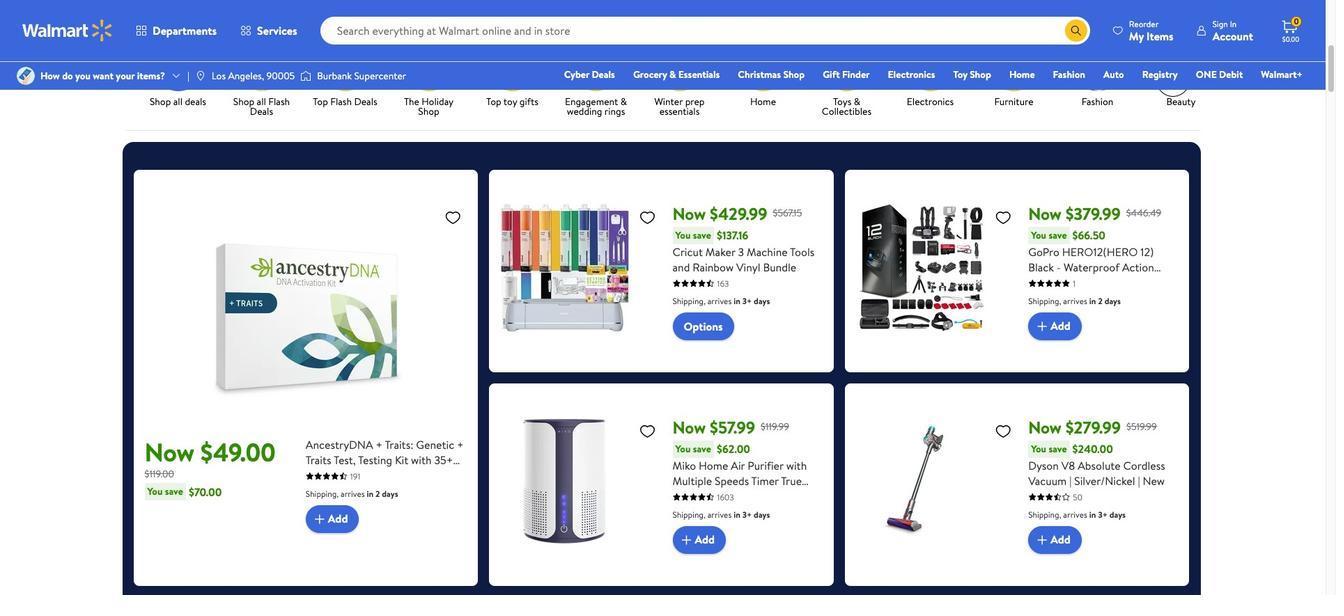 Task type: vqa. For each thing, say whether or not it's contained in the screenshot.
the $519.99
yes



Task type: describe. For each thing, give the bounding box(es) containing it.
miko
[[673, 458, 696, 473]]

shop right christmas
[[783, 68, 805, 82]]

shop down items?
[[150, 94, 171, 108]]

camera
[[1028, 275, 1066, 290]]

home inside you save $62.00 miko home air purifier with multiple speeds timer true hepa filter to safely remove dust, pollen, allergens, odor - 400 sqft coverage
[[699, 458, 728, 473]]

shipping, arrives in 3+ days for $429.99
[[673, 295, 770, 307]]

search icon image
[[1071, 25, 1082, 36]]

top for top flash deals
[[313, 94, 328, 108]]

0
[[1294, 15, 1299, 27]]

3
[[738, 244, 744, 260]]

days for now $279.99
[[1109, 509, 1126, 521]]

27mp
[[1062, 290, 1090, 306]]

in for now $379.99
[[1089, 295, 1096, 307]]

safely
[[745, 489, 774, 504]]

& for grocery
[[669, 68, 676, 82]]

163
[[717, 278, 729, 289]]

0 horizontal spatial genetic
[[306, 468, 344, 483]]

- inside you save $62.00 miko home air purifier with multiple speeds timer true hepa filter to safely remove dust, pollen, allergens, odor - 400 sqft coverage
[[815, 504, 819, 519]]

engagement & wedding rings
[[565, 94, 627, 118]]

gift
[[823, 68, 840, 82]]

1 vertical spatial 2
[[376, 488, 380, 500]]

arrives for now $379.99
[[1063, 295, 1087, 307]]

los
[[212, 69, 226, 83]]

one
[[1196, 68, 1217, 82]]

account
[[1213, 28, 1253, 44]]

1
[[1073, 278, 1076, 289]]

toy
[[953, 68, 967, 82]]

save inside now $49.00 $119.00 you save $70.00
[[165, 485, 183, 499]]

flash deals image
[[236, 41, 287, 91]]

save for $279.99
[[1049, 442, 1067, 456]]

1/1.9"
[[1028, 306, 1052, 321]]

$137.16
[[717, 228, 748, 243]]

shop all deals
[[150, 94, 206, 108]]

sqft
[[696, 519, 716, 535]]

$62.00
[[717, 442, 750, 457]]

speeds
[[715, 473, 749, 489]]

toys & collectibles link
[[810, 41, 883, 119]]

$279.99
[[1066, 416, 1121, 439]]

shop inside shop all flash deals
[[233, 94, 254, 108]]

pollen,
[[701, 504, 733, 519]]

now for $429.99
[[673, 202, 706, 225]]

registry link
[[1136, 67, 1184, 82]]

add for now $57.99
[[695, 532, 715, 548]]

furniture
[[994, 94, 1033, 108]]

days for now $379.99
[[1105, 295, 1121, 307]]

waterproof
[[1064, 260, 1120, 275]]

with inside you save $62.00 miko home air purifier with multiple speeds timer true hepa filter to safely remove dust, pollen, allergens, odor - 400 sqft coverage
[[786, 458, 807, 473]]

all for deals
[[173, 94, 183, 108]]

- inside you save $66.50 gopro hero12(hero 12) black - waterproof action camera 5.3k60 ultra hd video, 27mp photos, hdr, 1/1.9" image sensor, live streaming, webcam, stabilization + 64gb memory card & 50 piece accessory kit
[[1057, 260, 1061, 275]]

services
[[257, 23, 297, 38]]

& for toys
[[854, 94, 860, 108]]

$119.00
[[145, 467, 174, 481]]

shop right 'toy'
[[970, 68, 991, 82]]

clear search field text image
[[1048, 25, 1059, 36]]

1 horizontal spatial +
[[457, 437, 464, 452]]

90005
[[266, 69, 295, 83]]

v8
[[1061, 458, 1075, 473]]

now for $279.99
[[1028, 416, 1062, 439]]

 image for burbank
[[300, 69, 312, 83]]

now $49.00 $119.00 you save $70.00
[[145, 435, 276, 500]]

you
[[75, 69, 90, 83]]

shop all flash deals link
[[225, 41, 298, 119]]

engagement & wedding rings image
[[571, 41, 621, 91]]

ancestrydna + traits: genetic + traits test, testing kit with 35+ genetic traits, dna test kit
[[306, 437, 464, 483]]

50 inside you save $66.50 gopro hero12(hero 12) black - waterproof action camera 5.3k60 ultra hd video, 27mp photos, hdr, 1/1.9" image sensor, live streaming, webcam, stabilization + 64gb memory card & 50 piece accessory kit
[[1064, 351, 1077, 367]]

to
[[732, 489, 742, 504]]

you save $240.00 dyson v8 absolute cordless vacuum | silver/nickel | new
[[1028, 442, 1165, 489]]

3+ for now $57.99
[[742, 509, 752, 521]]

the holiday shop image
[[404, 41, 454, 91]]

2 horizontal spatial |
[[1138, 473, 1140, 489]]

1 horizontal spatial |
[[1069, 473, 1072, 489]]

shipping, for now $429.99
[[673, 295, 706, 307]]

one debit
[[1196, 68, 1243, 82]]

0 vertical spatial genetic
[[416, 437, 454, 452]]

the holiday shop link
[[393, 41, 465, 119]]

toy shop link
[[947, 67, 997, 82]]

options link
[[673, 312, 734, 340]]

items
[[1146, 28, 1174, 44]]

cricut
[[673, 244, 703, 260]]

sign
[[1213, 18, 1228, 30]]

machine
[[747, 244, 788, 260]]

walmart image
[[22, 20, 113, 42]]

departments
[[153, 23, 217, 38]]

shipping, for now $279.99
[[1028, 509, 1061, 521]]

winter prep essentials
[[654, 94, 705, 118]]

winter prep essentials link
[[643, 41, 716, 119]]

$519.99
[[1126, 420, 1157, 434]]

now for $49.00
[[145, 435, 194, 470]]

$240.00
[[1072, 442, 1113, 457]]

Walmart Site-Wide search field
[[320, 17, 1090, 45]]

0 horizontal spatial home link
[[727, 41, 799, 109]]

stabilization
[[1028, 336, 1086, 351]]

sign in to add to favorites list, cricut maker 3 machine tools and rainbow vinyl bundle image
[[639, 209, 656, 226]]

sign in account
[[1213, 18, 1253, 44]]

deals inside shop all flash deals
[[250, 104, 273, 118]]

add to cart image for now $379.99
[[1034, 318, 1051, 335]]

0 $0.00
[[1282, 15, 1299, 44]]

add for now $379.99
[[1051, 319, 1070, 334]]

supercenter
[[354, 69, 406, 83]]

top flash deals
[[313, 94, 377, 108]]

cordless
[[1123, 458, 1165, 473]]

grocery & essentials link
[[627, 67, 726, 82]]

1 vertical spatial fashion
[[1082, 94, 1113, 108]]

all for flash
[[257, 94, 266, 108]]

burbank
[[317, 69, 352, 83]]

shipping, arrives in 3+ days for $57.99
[[673, 509, 770, 521]]

$446.49
[[1126, 206, 1161, 220]]

& for engagement
[[620, 94, 627, 108]]

save for $379.99
[[1049, 228, 1067, 242]]

traits
[[306, 452, 331, 468]]

$429.99
[[710, 202, 767, 225]]

auto link
[[1097, 67, 1130, 82]]

now $279.99 $519.99
[[1028, 416, 1157, 439]]

shipping, for now $57.99
[[673, 509, 706, 521]]

1603
[[717, 492, 734, 503]]

shop all deals image
[[153, 41, 203, 91]]

options
[[684, 319, 723, 334]]

ultra
[[1105, 275, 1129, 290]]

furniture link
[[978, 41, 1050, 109]]

walmart+
[[1261, 68, 1303, 82]]

video,
[[1028, 290, 1059, 306]]

toy
[[503, 94, 517, 108]]

& inside you save $66.50 gopro hero12(hero 12) black - waterproof action camera 5.3k60 ultra hd video, 27mp photos, hdr, 1/1.9" image sensor, live streaming, webcam, stabilization + 64gb memory card & 50 piece accessory kit
[[1054, 351, 1062, 367]]

1 horizontal spatial 2
[[1098, 295, 1103, 307]]

testing
[[358, 452, 392, 468]]

1 horizontal spatial kit
[[426, 468, 439, 483]]

how
[[40, 69, 60, 83]]

cyber deals link
[[558, 67, 621, 82]]

piece
[[1080, 351, 1106, 367]]

hdr,
[[1131, 290, 1158, 306]]

the holiday shop
[[404, 94, 454, 118]]

top toy gifts image
[[487, 41, 537, 91]]

silver/nickel
[[1074, 473, 1135, 489]]

purifier
[[748, 458, 784, 473]]

dyson
[[1028, 458, 1059, 473]]

0 horizontal spatial +
[[376, 437, 382, 452]]

true
[[781, 473, 802, 489]]

0 horizontal spatial |
[[187, 69, 189, 83]]

top for top toy gifts
[[486, 94, 501, 108]]

shipping, down the traits
[[306, 488, 339, 500]]



Task type: locate. For each thing, give the bounding box(es) containing it.
save inside you save $137.16 cricut maker 3 machine tools and rainbow vinyl bundle
[[693, 228, 711, 242]]

wedding
[[567, 104, 602, 118]]

shipping, arrives in 3+ days
[[673, 295, 770, 307], [673, 509, 770, 521], [1028, 509, 1126, 521]]

you for now $429.99
[[675, 228, 691, 242]]

burbank supercenter
[[317, 69, 406, 83]]

 image right 90005
[[300, 69, 312, 83]]

& right the toys
[[854, 94, 860, 108]]

you for now $57.99
[[675, 442, 691, 456]]

save up miko
[[693, 442, 711, 456]]

you save $66.50 gopro hero12(hero 12) black - waterproof action camera 5.3k60 ultra hd video, 27mp photos, hdr, 1/1.9" image sensor, live streaming, webcam, stabilization + 64gb memory card & 50 piece accessory kit
[[1028, 228, 1174, 367]]

do
[[62, 69, 73, 83]]

card
[[1028, 351, 1052, 367]]

arrives down 163
[[708, 295, 732, 307]]

winter
[[654, 94, 683, 108]]

toys & collectibles image
[[822, 41, 872, 91]]

sign in to add to favorites list, ancestrydna + traits: genetic + traits test, testing kit with 35+ genetic traits, dna test kit image
[[445, 209, 461, 226]]

- right odor
[[815, 504, 819, 519]]

save for $429.99
[[693, 228, 711, 242]]

photos,
[[1092, 290, 1129, 306]]

electronics down electronics image
[[907, 94, 954, 108]]

you down $119.00
[[147, 485, 163, 499]]

|
[[187, 69, 189, 83], [1069, 473, 1072, 489], [1138, 473, 1140, 489]]

kit inside you save $66.50 gopro hero12(hero 12) black - waterproof action camera 5.3k60 ultra hd video, 27mp photos, hdr, 1/1.9" image sensor, live streaming, webcam, stabilization + 64gb memory card & 50 piece accessory kit
[[1161, 351, 1174, 367]]

traits,
[[346, 468, 375, 483]]

add down vacuum
[[1051, 532, 1070, 548]]

you inside you save $66.50 gopro hero12(hero 12) black - waterproof action camera 5.3k60 ultra hd video, 27mp photos, hdr, 1/1.9" image sensor, live streaming, webcam, stabilization + 64gb memory card & 50 piece accessory kit
[[1031, 228, 1046, 242]]

now up the $70.00
[[145, 435, 194, 470]]

50 down silver/nickel
[[1073, 492, 1082, 503]]

now up dyson
[[1028, 416, 1062, 439]]

save inside you save $240.00 dyson v8 absolute cordless vacuum | silver/nickel | new
[[1049, 442, 1067, 456]]

fashion
[[1053, 68, 1085, 82], [1082, 94, 1113, 108]]

1 vertical spatial home
[[750, 94, 776, 108]]

1 horizontal spatial -
[[1057, 260, 1061, 275]]

image
[[1054, 306, 1084, 321]]

sensor,
[[1086, 306, 1121, 321]]

1 horizontal spatial  image
[[195, 70, 206, 82]]

None search field
[[106, 0, 1220, 19]]

sign in to add to favorites list, miko home air purifier with multiple speeds timer true hepa filter to safely remove dust, pollen, allergens, odor - 400 sqft coverage image
[[639, 423, 656, 440]]

all left deals
[[173, 94, 183, 108]]

& right 'card'
[[1054, 351, 1062, 367]]

grocery & essentials
[[633, 68, 720, 82]]

bundle
[[763, 260, 796, 275]]

kit right accessory
[[1161, 351, 1174, 367]]

now for $379.99
[[1028, 202, 1062, 225]]

traits:
[[385, 437, 413, 452]]

beauty image
[[1156, 41, 1206, 91]]

now inside now $49.00 $119.00 you save $70.00
[[145, 435, 194, 470]]

gifts
[[520, 94, 538, 108]]

now $57.99 $119.99
[[673, 416, 789, 439]]

save inside you save $66.50 gopro hero12(hero 12) black - waterproof action camera 5.3k60 ultra hd video, 27mp photos, hdr, 1/1.9" image sensor, live streaming, webcam, stabilization + 64gb memory card & 50 piece accessory kit
[[1049, 228, 1067, 242]]

add button down dust, at the right of the page
[[673, 526, 726, 554]]

add button down the video, at the right
[[1028, 312, 1082, 340]]

accessory
[[1109, 351, 1158, 367]]

1 all from the left
[[173, 94, 183, 108]]

home left air on the bottom right
[[699, 458, 728, 473]]

days
[[754, 295, 770, 307], [1105, 295, 1121, 307], [382, 488, 398, 500], [754, 509, 770, 521], [1109, 509, 1126, 521]]

genetic
[[416, 437, 454, 452], [306, 468, 344, 483]]

top flash deals image
[[320, 41, 370, 91]]

| left new
[[1138, 473, 1140, 489]]

flash inside shop all flash deals
[[268, 94, 290, 108]]

shipping, arrives in 2 days down the "1"
[[1028, 295, 1121, 307]]

fashion link
[[1061, 41, 1134, 109], [1047, 67, 1092, 82]]

0 horizontal spatial with
[[411, 452, 432, 468]]

0 vertical spatial shipping, arrives in 2 days
[[1028, 295, 1121, 307]]

shipping, down vacuum
[[1028, 509, 1061, 521]]

| right vacuum
[[1069, 473, 1072, 489]]

add button down vacuum
[[1028, 526, 1082, 554]]

3+ down safely
[[742, 509, 752, 521]]

shop down angeles,
[[233, 94, 254, 108]]

2 vertical spatial home
[[699, 458, 728, 473]]

add up stabilization
[[1051, 319, 1070, 334]]

1 horizontal spatial top
[[486, 94, 501, 108]]

shipping, arrives in 3+ days down 1603
[[673, 509, 770, 521]]

finder
[[842, 68, 870, 82]]

0 horizontal spatial home
[[699, 458, 728, 473]]

you inside you save $137.16 cricut maker 3 machine tools and rainbow vinyl bundle
[[675, 228, 691, 242]]

add for now $279.99
[[1051, 532, 1070, 548]]

vacuum
[[1028, 473, 1067, 489]]

fashion down auto link
[[1082, 94, 1113, 108]]

top toy gifts link
[[476, 41, 549, 109]]

odor
[[786, 504, 812, 519]]

with up remove
[[786, 458, 807, 473]]

0 vertical spatial 2
[[1098, 295, 1103, 307]]

save up v8 in the bottom right of the page
[[1049, 442, 1067, 456]]

1 horizontal spatial deals
[[354, 94, 377, 108]]

with left 35+
[[411, 452, 432, 468]]

2 horizontal spatial +
[[1089, 336, 1096, 351]]

genetic right the traits:
[[416, 437, 454, 452]]

save up gopro
[[1049, 228, 1067, 242]]

1 vertical spatial 50
[[1073, 492, 1082, 503]]

1 horizontal spatial shipping, arrives in 2 days
[[1028, 295, 1121, 307]]

days down dna
[[382, 488, 398, 500]]

rainbow
[[693, 260, 734, 275]]

0 horizontal spatial  image
[[17, 67, 35, 85]]

+ right 35+
[[457, 437, 464, 452]]

shipping, arrives in 3+ days down silver/nickel
[[1028, 509, 1126, 521]]

vinyl
[[736, 260, 760, 275]]

you inside you save $240.00 dyson v8 absolute cordless vacuum | silver/nickel | new
[[1031, 442, 1046, 456]]

shipping, arrives in 2 days down 191
[[306, 488, 398, 500]]

add button for now $279.99
[[1028, 526, 1082, 554]]

0 horizontal spatial top
[[313, 94, 328, 108]]

1 horizontal spatial genetic
[[416, 437, 454, 452]]

essentials
[[678, 68, 720, 82]]

1 horizontal spatial all
[[257, 94, 266, 108]]

genetic left 191
[[306, 468, 344, 483]]

arrives for now $429.99
[[708, 295, 732, 307]]

add to cart image down vacuum
[[1034, 532, 1051, 549]]

fashion image
[[1072, 41, 1123, 91]]

save down $119.00
[[165, 485, 183, 499]]

days down silver/nickel
[[1109, 509, 1126, 521]]

 image for how
[[17, 67, 35, 85]]

dna
[[377, 468, 401, 483]]

0 horizontal spatial add to cart image
[[311, 511, 328, 528]]

hepa
[[673, 489, 701, 504]]

days down safely
[[754, 509, 770, 521]]

1 vertical spatial add to cart image
[[678, 532, 695, 549]]

items?
[[137, 69, 165, 83]]

grocery
[[633, 68, 667, 82]]

kit right test at bottom
[[426, 468, 439, 483]]

add to cart image
[[1034, 318, 1051, 335], [1034, 532, 1051, 549]]

2 add to cart image from the top
[[1034, 532, 1051, 549]]

0 vertical spatial add to cart image
[[311, 511, 328, 528]]

0 vertical spatial home
[[1009, 68, 1035, 82]]

0 horizontal spatial flash
[[268, 94, 290, 108]]

deals down los angeles, 90005
[[250, 104, 273, 118]]

tools
[[790, 244, 814, 260]]

you for now $379.99
[[1031, 228, 1046, 242]]

shop all flash deals
[[233, 94, 290, 118]]

1 horizontal spatial add to cart image
[[678, 532, 695, 549]]

0 horizontal spatial -
[[815, 504, 819, 519]]

shipping, arrives in 3+ days down 163
[[673, 295, 770, 307]]

home image
[[738, 41, 788, 91]]

shop all deals link
[[142, 41, 214, 109]]

shop
[[783, 68, 805, 82], [970, 68, 991, 82], [150, 94, 171, 108], [233, 94, 254, 108], [418, 104, 439, 118]]

you up gopro
[[1031, 228, 1046, 242]]

+ inside you save $66.50 gopro hero12(hero 12) black - waterproof action camera 5.3k60 ultra hd video, 27mp photos, hdr, 1/1.9" image sensor, live streaming, webcam, stabilization + 64gb memory card & 50 piece accessory kit
[[1089, 336, 1096, 351]]

0 vertical spatial electronics
[[888, 68, 935, 82]]

add to cart image left sqft
[[678, 532, 695, 549]]

1 horizontal spatial home
[[750, 94, 776, 108]]

deals right cyber
[[592, 68, 615, 82]]

black
[[1028, 260, 1054, 275]]

& inside the toys & collectibles
[[854, 94, 860, 108]]

you up dyson
[[1031, 442, 1046, 456]]

in
[[1230, 18, 1237, 30]]

in for now $279.99
[[1089, 509, 1096, 521]]

1 vertical spatial genetic
[[306, 468, 344, 483]]

one debit link
[[1190, 67, 1249, 82]]

streaming,
[[1028, 321, 1080, 336]]

 image left how
[[17, 67, 35, 85]]

Search search field
[[320, 17, 1090, 45]]

all inside shop all flash deals
[[257, 94, 266, 108]]

next slide for chipmodulewithimages list image
[[1156, 63, 1189, 97]]

in down vinyl
[[734, 295, 740, 307]]

0 vertical spatial fashion
[[1053, 68, 1085, 82]]

home
[[1009, 68, 1035, 82], [750, 94, 776, 108], [699, 458, 728, 473]]

essentials
[[659, 104, 700, 118]]

electronics left 'toy'
[[888, 68, 935, 82]]

+
[[1089, 336, 1096, 351], [376, 437, 382, 452], [457, 437, 464, 452]]

deals down burbank supercenter
[[354, 94, 377, 108]]

- right black
[[1057, 260, 1061, 275]]

now
[[673, 202, 706, 225], [1028, 202, 1062, 225], [673, 416, 706, 439], [1028, 416, 1062, 439], [145, 435, 194, 470]]

add button for now $379.99
[[1028, 312, 1082, 340]]

1 flash from the left
[[268, 94, 290, 108]]

you up miko
[[675, 442, 691, 456]]

2 flash from the left
[[330, 94, 352, 108]]

3+ for now $279.99
[[1098, 509, 1107, 521]]

shipping, arrives in 3+ days for $279.99
[[1028, 509, 1126, 521]]

2 horizontal spatial home
[[1009, 68, 1035, 82]]

angeles,
[[228, 69, 264, 83]]

test,
[[334, 452, 356, 468]]

$70.00
[[189, 485, 222, 500]]

shipping, up options link
[[673, 295, 706, 307]]

top flash deals link
[[309, 41, 381, 109]]

holiday
[[422, 94, 454, 108]]

walmart+ link
[[1255, 67, 1309, 82]]

2 down dna
[[376, 488, 380, 500]]

2 horizontal spatial  image
[[300, 69, 312, 83]]

arrives for now $279.99
[[1063, 509, 1087, 521]]

0 horizontal spatial shipping, arrives in 2 days
[[306, 488, 398, 500]]

home up furniture at the right of page
[[1009, 68, 1035, 82]]

you inside now $49.00 $119.00 you save $70.00
[[147, 485, 163, 499]]

flash down burbank
[[330, 94, 352, 108]]

auto
[[1103, 68, 1124, 82]]

0 vertical spatial -
[[1057, 260, 1061, 275]]

your
[[116, 69, 135, 83]]

$49.00
[[200, 435, 276, 470]]

flash
[[268, 94, 290, 108], [330, 94, 352, 108]]

add button down 191
[[306, 505, 359, 533]]

shipping, down camera
[[1028, 295, 1061, 307]]

dust,
[[673, 504, 698, 519]]

now $429.99 $567.15
[[673, 202, 802, 225]]

$379.99
[[1066, 202, 1121, 225]]

you save $62.00 miko home air purifier with multiple speeds timer true hepa filter to safely remove dust, pollen, allergens, odor - 400 sqft coverage
[[673, 442, 819, 535]]

top down burbank
[[313, 94, 328, 108]]

50 left piece
[[1064, 351, 1077, 367]]

add to cart image down the traits
[[311, 511, 328, 528]]

shop down the holiday shop image on the top left of the page
[[418, 104, 439, 118]]

+ left the traits:
[[376, 437, 382, 452]]

now for $57.99
[[673, 416, 706, 439]]

days down ultra
[[1105, 295, 1121, 307]]

add right 400
[[695, 532, 715, 548]]

add to cart image for now $279.99
[[1034, 532, 1051, 549]]

0 horizontal spatial all
[[173, 94, 183, 108]]

days for now $429.99
[[754, 295, 770, 307]]

now up cricut
[[673, 202, 706, 225]]

shipping, down hepa
[[673, 509, 706, 521]]

cyber
[[564, 68, 589, 82]]

3+ down vinyl
[[742, 295, 752, 307]]

in down 'traits,'
[[367, 488, 374, 500]]

you inside you save $62.00 miko home air purifier with multiple speeds timer true hepa filter to safely remove dust, pollen, allergens, odor - 400 sqft coverage
[[675, 442, 691, 456]]

0 horizontal spatial 2
[[376, 488, 380, 500]]

arrives down 191
[[341, 488, 365, 500]]

1 vertical spatial shipping, arrives in 2 days
[[306, 488, 398, 500]]

fashion down search icon
[[1053, 68, 1085, 82]]

 image left 'los'
[[195, 70, 206, 82]]

add button for now $57.99
[[673, 526, 726, 554]]

Search in Flash Deals search field
[[122, 0, 543, 19]]

now up miko
[[673, 416, 706, 439]]

beauty link
[[1145, 41, 1217, 109]]

+ left 64gb
[[1089, 336, 1096, 351]]

home link right essentials
[[727, 41, 799, 109]]

| up deals
[[187, 69, 189, 83]]

christmas shop
[[738, 68, 805, 82]]

reorder my items
[[1129, 18, 1174, 44]]

0 vertical spatial add to cart image
[[1034, 318, 1051, 335]]

you save $137.16 cricut maker 3 machine tools and rainbow vinyl bundle
[[673, 228, 814, 275]]

in down 5.3k60
[[1089, 295, 1096, 307]]

in for now $429.99
[[734, 295, 740, 307]]

1 vertical spatial -
[[815, 504, 819, 519]]

with inside ancestrydna + traits: genetic + traits test, testing kit with 35+ genetic traits, dna test kit
[[411, 452, 432, 468]]

64gb
[[1098, 336, 1126, 351]]

flash down 90005
[[268, 94, 290, 108]]

days for now $57.99
[[754, 509, 770, 521]]

home link up furniture at the right of page
[[1003, 67, 1041, 82]]

arrives down the "1"
[[1063, 295, 1087, 307]]

winter prep essentials image
[[654, 41, 705, 91]]

0 horizontal spatial deals
[[250, 104, 273, 118]]

 image
[[17, 67, 35, 85], [300, 69, 312, 83], [195, 70, 206, 82]]

sign in to add to favorites list, gopro hero12(hero 12) black - waterproof action camera 5.3k60 ultra hd video, 27mp photos, hdr, 1/1.9" image sensor, live streaming, webcam, stabilization + 64gb memory card & 50 piece accessory kit image
[[995, 209, 1012, 226]]

save for $57.99
[[693, 442, 711, 456]]

1 horizontal spatial flash
[[330, 94, 352, 108]]

toys
[[833, 94, 851, 108]]

memory
[[1129, 336, 1170, 351]]

multiple
[[673, 473, 712, 489]]

arrives for now $57.99
[[708, 509, 732, 521]]

0 horizontal spatial kit
[[395, 452, 408, 468]]

$57.99
[[710, 416, 755, 439]]

electronics image
[[905, 41, 955, 91]]

add down 'traits,'
[[328, 512, 348, 527]]

you up cricut
[[675, 228, 691, 242]]

1 vertical spatial add to cart image
[[1034, 532, 1051, 549]]

3+ for now $429.99
[[742, 295, 752, 307]]

in for now $57.99
[[734, 509, 740, 521]]

2 down 5.3k60
[[1098, 295, 1103, 307]]

add to cart image up stabilization
[[1034, 318, 1051, 335]]

1 horizontal spatial with
[[786, 458, 807, 473]]

1 vertical spatial electronics
[[907, 94, 954, 108]]

& right grocery
[[669, 68, 676, 82]]

shipping, arrives in 2 days
[[1028, 295, 1121, 307], [306, 488, 398, 500]]

3+ down silver/nickel
[[1098, 509, 1107, 521]]

gift finder link
[[817, 67, 876, 82]]

all down los angeles, 90005
[[257, 94, 266, 108]]

sign in to add to favorites list, dyson v8 absolute cordless vacuum | silver/nickel | new image
[[995, 423, 1012, 440]]

you for now $279.99
[[1031, 442, 1046, 456]]

0 vertical spatial 50
[[1064, 351, 1077, 367]]

shipping, for now $379.99
[[1028, 295, 1061, 307]]

days down vinyl
[[754, 295, 770, 307]]

furniture image
[[989, 41, 1039, 91]]

christmas shop link
[[732, 67, 811, 82]]

my
[[1129, 28, 1144, 44]]

in down silver/nickel
[[1089, 509, 1096, 521]]

2 top from the left
[[486, 94, 501, 108]]

shop inside the holiday shop
[[418, 104, 439, 118]]

kit right testing
[[395, 452, 408, 468]]

now up gopro
[[1028, 202, 1062, 225]]

2 horizontal spatial kit
[[1161, 351, 1174, 367]]

1 add to cart image from the top
[[1034, 318, 1051, 335]]

arrives down vacuum
[[1063, 509, 1087, 521]]

in down to
[[734, 509, 740, 521]]

1 top from the left
[[313, 94, 328, 108]]

1 horizontal spatial home link
[[1003, 67, 1041, 82]]

 image for los
[[195, 70, 206, 82]]

save up cricut
[[693, 228, 711, 242]]

engagement & wedding rings link
[[560, 41, 632, 119]]

2 horizontal spatial deals
[[592, 68, 615, 82]]

deals
[[185, 94, 206, 108]]

add to cart image
[[311, 511, 328, 528], [678, 532, 695, 549]]

save inside you save $62.00 miko home air purifier with multiple speeds timer true hepa filter to safely remove dust, pollen, allergens, odor - 400 sqft coverage
[[693, 442, 711, 456]]

filter
[[704, 489, 729, 504]]

& inside engagement & wedding rings
[[620, 94, 627, 108]]

2 all from the left
[[257, 94, 266, 108]]



